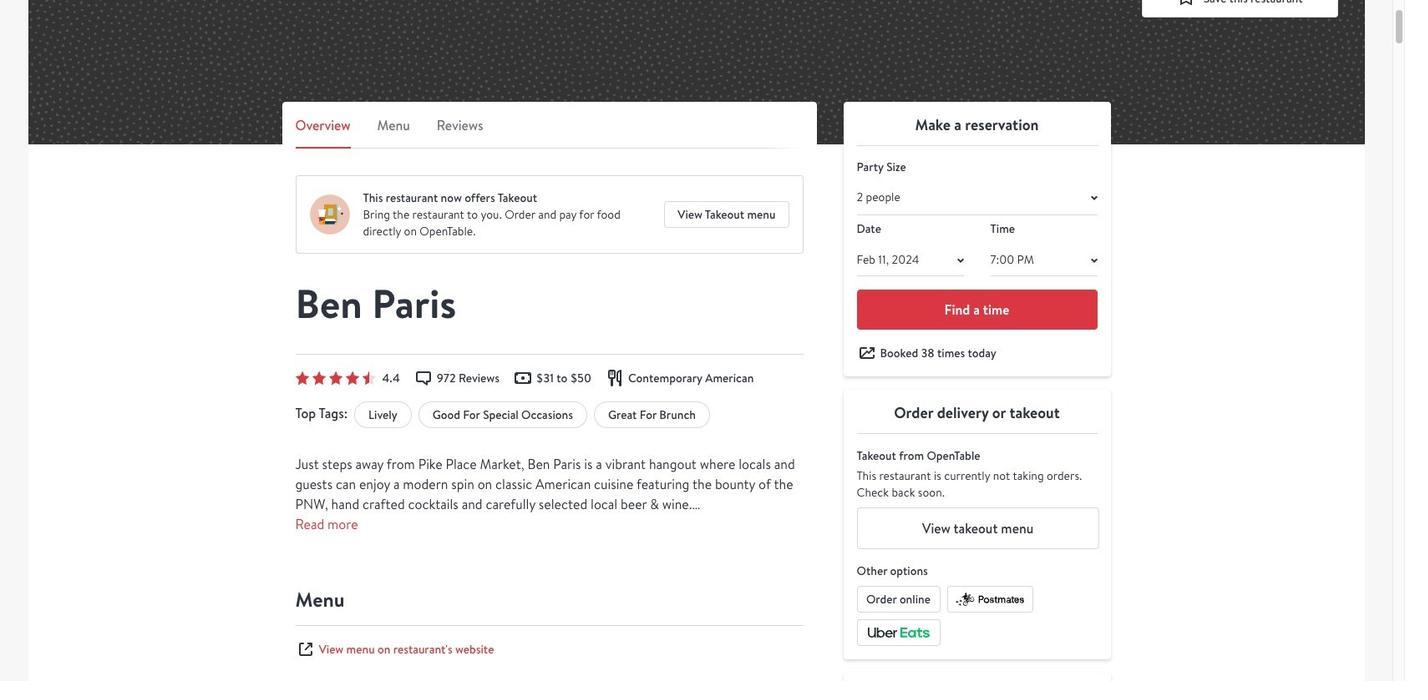 Task type: locate. For each thing, give the bounding box(es) containing it.
4.4 stars image
[[295, 372, 376, 385]]

save restaurant to favorites image
[[1177, 0, 1197, 8]]

empty photo image
[[28, 0, 1365, 145]]

this restaurant now offers takeout image
[[310, 195, 350, 235]]

tab list
[[295, 115, 803, 149]]



Task type: describe. For each thing, give the bounding box(es) containing it.
logo image for uber eats image
[[865, 625, 932, 642]]

logo image for postmates image
[[955, 592, 1026, 609]]



Task type: vqa. For each thing, say whether or not it's contained in the screenshot.
"Outdoor"
no



